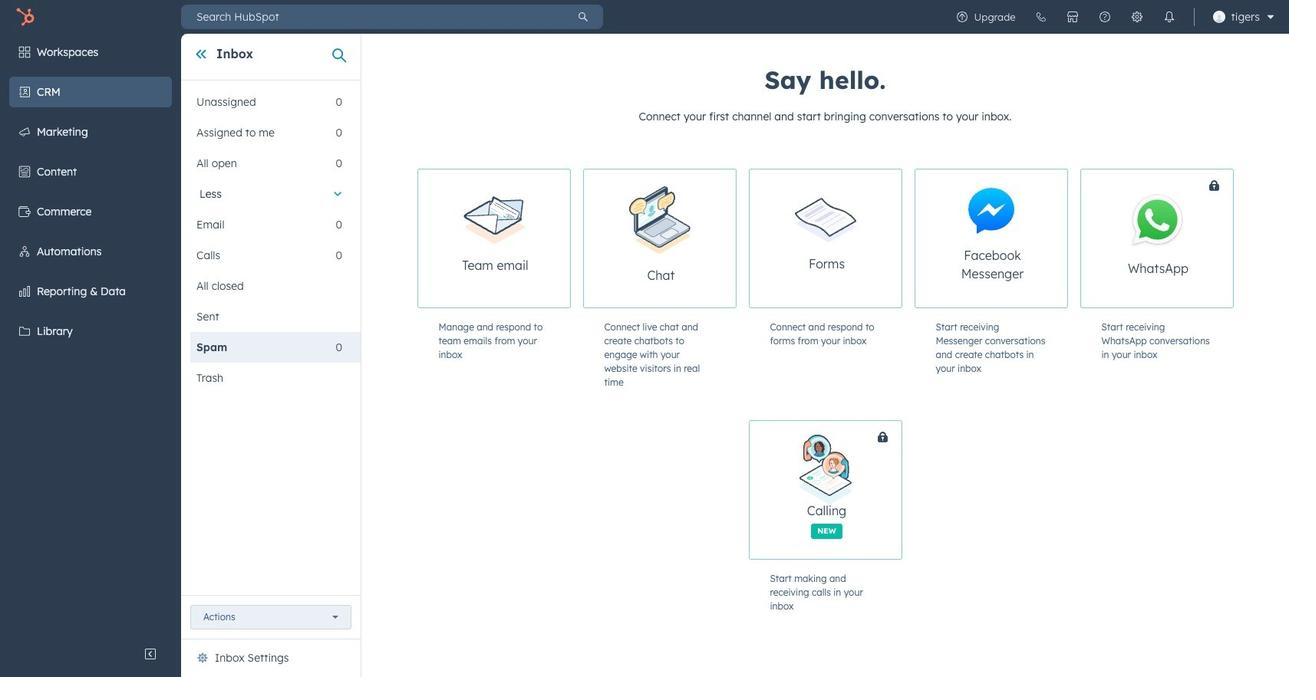 Task type: vqa. For each thing, say whether or not it's contained in the screenshot.
the Marketplaces Icon
yes



Task type: describe. For each thing, give the bounding box(es) containing it.
notifications image
[[1164, 11, 1176, 23]]

howard n/a image
[[1213, 11, 1226, 23]]



Task type: locate. For each thing, give the bounding box(es) containing it.
marketplaces image
[[1067, 11, 1079, 23]]

settings image
[[1131, 11, 1144, 23]]

Search HubSpot search field
[[181, 5, 564, 29]]

help image
[[1099, 11, 1111, 23]]

None checkbox
[[417, 169, 571, 309], [583, 169, 737, 309], [1081, 169, 1290, 309], [417, 169, 571, 309], [583, 169, 737, 309], [1081, 169, 1290, 309]]

menu
[[946, 0, 1281, 34], [0, 34, 181, 640]]

1 horizontal spatial menu
[[946, 0, 1281, 34]]

0 horizontal spatial menu
[[0, 34, 181, 640]]

None checkbox
[[749, 169, 903, 309], [915, 169, 1068, 309], [749, 421, 959, 560], [749, 169, 903, 309], [915, 169, 1068, 309], [749, 421, 959, 560]]



